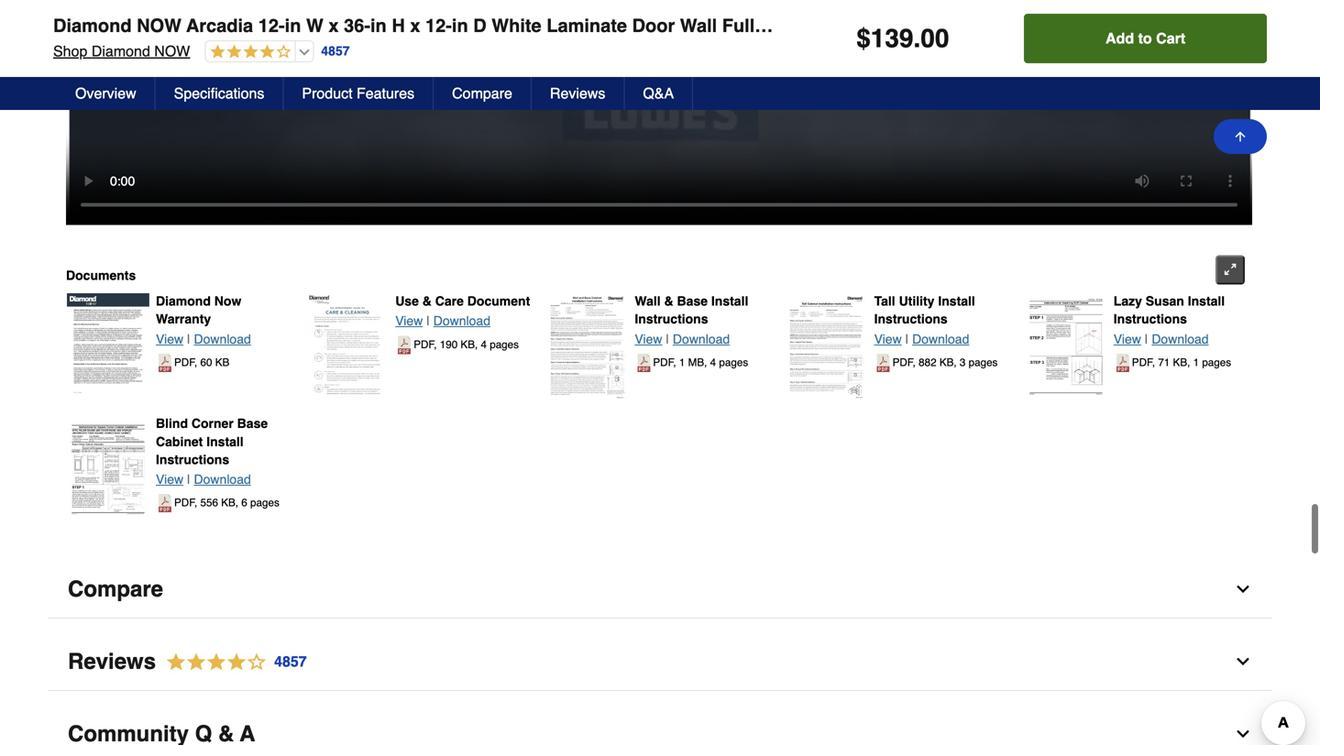 Task type: vqa. For each thing, say whether or not it's contained in the screenshot.
'|' inside the Wall & Base Install Instructions View | Download
yes



Task type: describe. For each thing, give the bounding box(es) containing it.
overview
[[75, 85, 136, 102]]

use & care document view | download
[[396, 294, 530, 329]]

download link for wall & base install instructions view | download
[[673, 332, 730, 347]]

chevron down image for compare
[[1235, 581, 1253, 599]]

download inside lazy susan install instructions view | download
[[1152, 332, 1209, 347]]

w
[[306, 15, 324, 36]]

chevron down image for reviews
[[1235, 653, 1253, 672]]

view inside lazy susan install instructions view | download
[[1114, 332, 1142, 347]]

190
[[440, 339, 458, 351]]

document
[[468, 294, 530, 309]]

1 vertical spatial diamond
[[92, 43, 150, 60]]

pdf, 190 kb , 4 pages
[[414, 339, 519, 351]]

4 for |
[[711, 357, 716, 369]]

1 horizontal spatial 4857
[[321, 44, 350, 58]]

& for use
[[423, 294, 432, 309]]

download inside use & care document view | download
[[434, 314, 491, 329]]

install inside blind corner base cabinet install instructions view | download
[[207, 435, 244, 449]]

| inside diamond now warranty view | download
[[187, 332, 190, 347]]

base for instructions
[[677, 294, 708, 309]]

product features button
[[284, 77, 434, 110]]

blind corner base cabinet install instructions view | download
[[156, 417, 268, 487]]

pdf, 71 kb , 1 pages
[[1133, 357, 1232, 369]]

| inside use & care document view | download
[[427, 314, 430, 329]]

q&a
[[643, 85, 674, 102]]

0 vertical spatial 4 stars image
[[206, 44, 291, 61]]

wall & base install instructions view | download
[[635, 294, 749, 347]]

instructions inside blind corner base cabinet install instructions view | download
[[156, 453, 229, 467]]

white
[[492, 15, 542, 36]]

style)
[[1210, 15, 1260, 36]]

install inside lazy susan install instructions view | download
[[1188, 294, 1226, 309]]

add to cart button
[[1025, 14, 1268, 63]]

1 12- from the left
[[258, 15, 285, 36]]

arrow up image
[[1234, 129, 1248, 144]]

$
[[857, 24, 871, 53]]

shop diamond now
[[53, 43, 190, 60]]

view link for use & care document view | download
[[396, 314, 423, 329]]

6
[[241, 497, 247, 509]]

features
[[357, 85, 415, 102]]

panel
[[1042, 15, 1091, 36]]

h
[[392, 15, 405, 36]]

1 vertical spatial reviews
[[68, 650, 156, 675]]

view inside 'tall utility install instructions view | download'
[[875, 332, 902, 347]]

1 x from the left
[[329, 15, 339, 36]]

download link for tall utility install instructions view | download
[[913, 332, 970, 347]]

view inside wall & base install instructions view | download
[[635, 332, 663, 347]]

pages for wall & base install instructions view | download
[[719, 357, 749, 369]]

(recessed
[[945, 15, 1037, 36]]

1 in from the left
[[285, 15, 301, 36]]

diamond now arcadia 12-in w x 36-in h x 12-in d white laminate door wall fully assembled cabinet (recessed panel shaker door style)
[[53, 15, 1260, 36]]

pdf, for blind corner base cabinet install instructions view | download
[[174, 497, 197, 509]]

pages for use & care document view | download
[[490, 339, 519, 351]]

pdf, 556 kb , 6 pages
[[174, 497, 280, 509]]

0 vertical spatial cabinet
[[873, 15, 940, 36]]

0 vertical spatial now
[[137, 15, 182, 36]]

download inside 'tall utility install instructions view | download'
[[913, 332, 970, 347]]

diamond now warranty view | download
[[156, 294, 251, 347]]

pdf, left the 60
[[174, 357, 197, 369]]

add
[[1106, 30, 1135, 47]]

instructions inside wall & base install instructions view | download
[[635, 312, 709, 327]]

download link for blind corner base cabinet install instructions view | download
[[194, 472, 251, 487]]

care
[[435, 294, 464, 309]]

overview button
[[57, 77, 156, 110]]

| inside lazy susan install instructions view | download
[[1145, 332, 1149, 347]]

to
[[1139, 30, 1153, 47]]

0 vertical spatial compare button
[[434, 77, 532, 110]]

, for wall & base install instructions view | download
[[705, 357, 708, 369]]

download inside wall & base install instructions view | download
[[673, 332, 730, 347]]

, for tall utility install instructions view | download
[[954, 357, 957, 369]]

kb right the 60
[[215, 357, 230, 369]]

view inside blind corner base cabinet install instructions view | download
[[156, 472, 184, 487]]

instructions inside 'tall utility install instructions view | download'
[[875, 312, 948, 327]]

pdf, for lazy susan install instructions view | download
[[1133, 357, 1156, 369]]

now
[[214, 294, 242, 309]]

.
[[914, 24, 921, 53]]

lazy susan install instructions view | download
[[1114, 294, 1226, 347]]

add to cart
[[1106, 30, 1186, 47]]

reviews button
[[532, 77, 625, 110]]

mb
[[689, 357, 705, 369]]

install inside 'tall utility install instructions view | download'
[[939, 294, 976, 309]]

1 vertical spatial now
[[154, 43, 190, 60]]



Task type: locate. For each thing, give the bounding box(es) containing it.
pdf, left 882
[[893, 357, 916, 369]]

diamond
[[53, 15, 132, 36], [92, 43, 150, 60], [156, 294, 211, 309]]

view link down tall
[[875, 332, 902, 347]]

4 right mb
[[711, 357, 716, 369]]

1 vertical spatial 4857
[[274, 654, 307, 671]]

blind
[[156, 417, 188, 431]]

view inside diamond now warranty view | download
[[156, 332, 184, 347]]

wall left fully
[[680, 15, 717, 36]]

view down the lazy at the top of the page
[[1114, 332, 1142, 347]]

now down arcadia
[[154, 43, 190, 60]]

chevron down image
[[1235, 581, 1253, 599], [1235, 653, 1253, 672], [1235, 726, 1253, 744]]

download link up pdf, 882 kb , 3 pages
[[913, 332, 970, 347]]

view down tall
[[875, 332, 902, 347]]

shaker
[[1096, 15, 1157, 36]]

0 horizontal spatial 12-
[[258, 15, 285, 36]]

, for use & care document view | download
[[475, 339, 478, 351]]

download link for lazy susan install instructions view | download
[[1152, 332, 1209, 347]]

view down the warranty
[[156, 332, 184, 347]]

download link up pdf, 71 kb , 1 pages
[[1152, 332, 1209, 347]]

install
[[712, 294, 749, 309], [939, 294, 976, 309], [1188, 294, 1226, 309], [207, 435, 244, 449]]

install right susan
[[1188, 294, 1226, 309]]

2 door from the left
[[1162, 15, 1205, 36]]

1 horizontal spatial 12-
[[426, 15, 452, 36]]

1 right "71"
[[1194, 357, 1200, 369]]

1 horizontal spatial 4
[[711, 357, 716, 369]]

, for lazy susan install instructions view | download
[[1188, 357, 1191, 369]]

, down wall & base install instructions view | download
[[705, 357, 708, 369]]

kb
[[461, 339, 475, 351], [215, 357, 230, 369], [940, 357, 954, 369], [1174, 357, 1188, 369], [221, 497, 236, 509]]

view link for blind corner base cabinet install instructions view | download
[[156, 472, 184, 487]]

882
[[919, 357, 937, 369]]

view link up pdf, 1 mb , 4 pages
[[635, 332, 663, 347]]

3 in from the left
[[452, 15, 468, 36]]

view link down the warranty
[[156, 332, 184, 347]]

kb right "71"
[[1174, 357, 1188, 369]]

1 horizontal spatial x
[[410, 15, 421, 36]]

specifications button
[[156, 77, 284, 110]]

kb for blind corner base cabinet install instructions view | download
[[221, 497, 236, 509]]

71
[[1159, 357, 1171, 369]]

view link down the lazy at the top of the page
[[1114, 332, 1142, 347]]

& right 'use'
[[423, 294, 432, 309]]

view link for wall & base install instructions view | download
[[635, 332, 663, 347]]

3
[[960, 357, 966, 369]]

| down susan
[[1145, 332, 1149, 347]]

2 vertical spatial chevron down image
[[1235, 726, 1253, 744]]

|
[[427, 314, 430, 329], [187, 332, 190, 347], [666, 332, 670, 347], [906, 332, 909, 347], [1145, 332, 1149, 347], [187, 472, 190, 487]]

& inside use & care document view | download
[[423, 294, 432, 309]]

susan
[[1146, 294, 1185, 309]]

1 vertical spatial chevron down image
[[1235, 653, 1253, 672]]

2 12- from the left
[[426, 15, 452, 36]]

download inside diamond now warranty view | download
[[194, 332, 251, 347]]

install right utility
[[939, 294, 976, 309]]

view up pdf, 1 mb , 4 pages
[[635, 332, 663, 347]]

view inside use & care document view | download
[[396, 314, 423, 329]]

install down corner at the left of the page
[[207, 435, 244, 449]]

wall up pdf, 1 mb , 4 pages
[[635, 294, 661, 309]]

x right w at left top
[[329, 15, 339, 36]]

1 vertical spatial base
[[237, 417, 268, 431]]

arcadia
[[186, 15, 253, 36]]

1 horizontal spatial compare
[[452, 85, 513, 102]]

pages for lazy susan install instructions view | download
[[1203, 357, 1232, 369]]

download up pdf, 556 kb , 6 pages
[[194, 472, 251, 487]]

view link for tall utility install instructions view | download
[[875, 332, 902, 347]]

0 vertical spatial reviews
[[550, 85, 606, 102]]

, right "71"
[[1188, 357, 1191, 369]]

view link
[[396, 314, 423, 329], [156, 332, 184, 347], [635, 332, 663, 347], [875, 332, 902, 347], [1114, 332, 1142, 347], [156, 472, 184, 487]]

556
[[200, 497, 218, 509]]

1 horizontal spatial base
[[677, 294, 708, 309]]

warranty
[[156, 312, 211, 327]]

q&a button
[[625, 77, 694, 110]]

| down utility
[[906, 332, 909, 347]]

instructions down susan
[[1114, 312, 1188, 327]]

download link down care
[[434, 314, 491, 329]]

reviews inside button
[[550, 85, 606, 102]]

pages right "71"
[[1203, 357, 1232, 369]]

1 horizontal spatial in
[[371, 15, 387, 36]]

4 right 190
[[481, 339, 487, 351]]

&
[[423, 294, 432, 309], [665, 294, 674, 309]]

0 horizontal spatial cabinet
[[156, 435, 203, 449]]

diamond for diamond now arcadia 12-in w x 36-in h x 12-in d white laminate door wall fully assembled cabinet (recessed panel shaker door style)
[[53, 15, 132, 36]]

pdf, left mb
[[653, 357, 677, 369]]

2 x from the left
[[410, 15, 421, 36]]

view link down 'use'
[[396, 314, 423, 329]]

4 stars image
[[206, 44, 291, 61], [156, 651, 308, 675]]

& up pdf, 1 mb , 4 pages
[[665, 294, 674, 309]]

kb for lazy susan install instructions view | download
[[1174, 357, 1188, 369]]

0 horizontal spatial in
[[285, 15, 301, 36]]

, left 6
[[236, 497, 239, 509]]

wall
[[680, 15, 717, 36], [635, 294, 661, 309]]

2 chevron down image from the top
[[1235, 653, 1253, 672]]

0 vertical spatial wall
[[680, 15, 717, 36]]

0 horizontal spatial base
[[237, 417, 268, 431]]

shop
[[53, 43, 87, 60]]

instructions down corner at the left of the page
[[156, 453, 229, 467]]

download link
[[434, 314, 491, 329], [194, 332, 251, 347], [673, 332, 730, 347], [913, 332, 970, 347], [1152, 332, 1209, 347], [194, 472, 251, 487]]

pages down document
[[490, 339, 519, 351]]

0 vertical spatial diamond
[[53, 15, 132, 36]]

view
[[396, 314, 423, 329], [156, 332, 184, 347], [635, 332, 663, 347], [875, 332, 902, 347], [1114, 332, 1142, 347], [156, 472, 184, 487]]

download link up the 60
[[194, 332, 251, 347]]

pages
[[490, 339, 519, 351], [719, 357, 749, 369], [969, 357, 998, 369], [1203, 357, 1232, 369], [250, 497, 280, 509]]

instructions up mb
[[635, 312, 709, 327]]

tall utility install instructions view | download
[[875, 294, 976, 347]]

pages for blind corner base cabinet install instructions view | download
[[250, 497, 280, 509]]

1 vertical spatial wall
[[635, 294, 661, 309]]

4 stars image containing 4857
[[156, 651, 308, 675]]

4857
[[321, 44, 350, 58], [274, 654, 307, 671]]

pages right 6
[[250, 497, 280, 509]]

pdf,
[[414, 339, 437, 351], [174, 357, 197, 369], [653, 357, 677, 369], [893, 357, 916, 369], [1133, 357, 1156, 369], [174, 497, 197, 509]]

download link up pdf, 556 kb , 6 pages
[[194, 472, 251, 487]]

12- right h on the left top
[[426, 15, 452, 36]]

1 horizontal spatial reviews
[[550, 85, 606, 102]]

view down blind
[[156, 472, 184, 487]]

install inside wall & base install instructions view | download
[[712, 294, 749, 309]]

,
[[475, 339, 478, 351], [705, 357, 708, 369], [954, 357, 957, 369], [1188, 357, 1191, 369], [236, 497, 239, 509]]

diamond up the warranty
[[156, 294, 211, 309]]

now up shop diamond now
[[137, 15, 182, 36]]

pdf, for use & care document view | download
[[414, 339, 437, 351]]

0 horizontal spatial 1
[[680, 357, 686, 369]]

, right 190
[[475, 339, 478, 351]]

reviews
[[550, 85, 606, 102], [68, 650, 156, 675]]

3 chevron down image from the top
[[1235, 726, 1253, 744]]

download up pdf, 1 mb , 4 pages
[[673, 332, 730, 347]]

1 vertical spatial 4 stars image
[[156, 651, 308, 675]]

| up pdf, 1 mb , 4 pages
[[666, 332, 670, 347]]

download link up pdf, 1 mb , 4 pages
[[673, 332, 730, 347]]

cabinet
[[873, 15, 940, 36], [156, 435, 203, 449]]

pdf, 1 mb , 4 pages
[[653, 357, 749, 369]]

base for install
[[237, 417, 268, 431]]

diamond up overview
[[92, 43, 150, 60]]

documents
[[66, 268, 136, 283]]

product features
[[302, 85, 415, 102]]

0 vertical spatial chevron down image
[[1235, 581, 1253, 599]]

1 left mb
[[680, 357, 686, 369]]

1 chevron down image from the top
[[1235, 581, 1253, 599]]

download up pdf, 71 kb , 1 pages
[[1152, 332, 1209, 347]]

0 vertical spatial base
[[677, 294, 708, 309]]

1 vertical spatial compare button
[[48, 562, 1273, 619]]

1 & from the left
[[423, 294, 432, 309]]

download up pdf, 882 kb , 3 pages
[[913, 332, 970, 347]]

1
[[680, 357, 686, 369], [1194, 357, 1200, 369]]

| inside wall & base install instructions view | download
[[666, 332, 670, 347]]

0 horizontal spatial door
[[633, 15, 675, 36]]

1 vertical spatial 4
[[711, 357, 716, 369]]

36-
[[344, 15, 371, 36]]

, left 3
[[954, 357, 957, 369]]

pages for tall utility install instructions view | download
[[969, 357, 998, 369]]

in left w at left top
[[285, 15, 301, 36]]

install up pdf, 1 mb , 4 pages
[[712, 294, 749, 309]]

view link down blind
[[156, 472, 184, 487]]

pages right mb
[[719, 357, 749, 369]]

download down care
[[434, 314, 491, 329]]

door
[[633, 15, 675, 36], [1162, 15, 1205, 36]]

utility
[[899, 294, 935, 309]]

2 in from the left
[[371, 15, 387, 36]]

12- left w at left top
[[258, 15, 285, 36]]

pdf, left 556
[[174, 497, 197, 509]]

cabinet right $
[[873, 15, 940, 36]]

diamond inside diamond now warranty view | download
[[156, 294, 211, 309]]

1 horizontal spatial cabinet
[[873, 15, 940, 36]]

kb left 6
[[221, 497, 236, 509]]

instructions inside lazy susan install instructions view | download
[[1114, 312, 1188, 327]]

0 horizontal spatial compare
[[68, 577, 163, 602]]

$ 139 . 00
[[857, 24, 950, 53]]

0 horizontal spatial x
[[329, 15, 339, 36]]

cart
[[1157, 30, 1186, 47]]

2 & from the left
[[665, 294, 674, 309]]

| inside 'tall utility install instructions view | download'
[[906, 332, 909, 347]]

0 vertical spatial 4
[[481, 339, 487, 351]]

, for blind corner base cabinet install instructions view | download
[[236, 497, 239, 509]]

kb right 190
[[461, 339, 475, 351]]

0 horizontal spatial 4
[[481, 339, 487, 351]]

pdf, left "71"
[[1133, 357, 1156, 369]]

kb for tall utility install instructions view | download
[[940, 357, 954, 369]]

base right corner at the left of the page
[[237, 417, 268, 431]]

kb for use & care document view | download
[[461, 339, 475, 351]]

4 for download
[[481, 339, 487, 351]]

view link for diamond now warranty view | download
[[156, 332, 184, 347]]

door right "laminate"
[[633, 15, 675, 36]]

x
[[329, 15, 339, 36], [410, 15, 421, 36]]

compare
[[452, 85, 513, 102], [68, 577, 163, 602]]

1 horizontal spatial 1
[[1194, 357, 1200, 369]]

assembled
[[770, 15, 868, 36]]

corner
[[192, 417, 234, 431]]

base inside wall & base install instructions view | download
[[677, 294, 708, 309]]

0 vertical spatial compare
[[452, 85, 513, 102]]

base up mb
[[677, 294, 708, 309]]

0 horizontal spatial &
[[423, 294, 432, 309]]

in left d on the left top of the page
[[452, 15, 468, 36]]

1 door from the left
[[633, 15, 675, 36]]

kb left 3
[[940, 357, 954, 369]]

pdf, for tall utility install instructions view | download
[[893, 357, 916, 369]]

download link for diamond now warranty view | download
[[194, 332, 251, 347]]

fully
[[723, 15, 765, 36]]

1 vertical spatial cabinet
[[156, 435, 203, 449]]

0 horizontal spatial 4857
[[274, 654, 307, 671]]

diamond up shop
[[53, 15, 132, 36]]

| up pdf, 190 kb , 4 pages
[[427, 314, 430, 329]]

0 vertical spatial 4857
[[321, 44, 350, 58]]

door right 'to'
[[1162, 15, 1205, 36]]

tall
[[875, 294, 896, 309]]

in left h on the left top
[[371, 15, 387, 36]]

| inside blind corner base cabinet install instructions view | download
[[187, 472, 190, 487]]

pdf, 60 kb
[[174, 357, 230, 369]]

instructions down utility
[[875, 312, 948, 327]]

2 1 from the left
[[1194, 357, 1200, 369]]

12-
[[258, 15, 285, 36], [426, 15, 452, 36]]

1 horizontal spatial door
[[1162, 15, 1205, 36]]

1 1 from the left
[[680, 357, 686, 369]]

lazy
[[1114, 294, 1143, 309]]

product
[[302, 85, 353, 102]]

base
[[677, 294, 708, 309], [237, 417, 268, 431]]

139
[[871, 24, 914, 53]]

00
[[921, 24, 950, 53]]

download link for use & care document view | download
[[434, 314, 491, 329]]

in
[[285, 15, 301, 36], [371, 15, 387, 36], [452, 15, 468, 36]]

60
[[200, 357, 212, 369]]

pdf, left 190
[[414, 339, 437, 351]]

1 vertical spatial compare
[[68, 577, 163, 602]]

d
[[474, 15, 487, 36]]

now
[[137, 15, 182, 36], [154, 43, 190, 60]]

download inside blind corner base cabinet install instructions view | download
[[194, 472, 251, 487]]

wall inside wall & base install instructions view | download
[[635, 294, 661, 309]]

1 horizontal spatial &
[[665, 294, 674, 309]]

2 vertical spatial diamond
[[156, 294, 211, 309]]

2 horizontal spatial in
[[452, 15, 468, 36]]

& for wall
[[665, 294, 674, 309]]

compare button
[[434, 77, 532, 110], [48, 562, 1273, 619]]

cabinet down blind
[[156, 435, 203, 449]]

instructions
[[635, 312, 709, 327], [875, 312, 948, 327], [1114, 312, 1188, 327], [156, 453, 229, 467]]

laminate
[[547, 15, 627, 36]]

pdf, 882 kb , 3 pages
[[893, 357, 998, 369]]

0 horizontal spatial wall
[[635, 294, 661, 309]]

pdf, for wall & base install instructions view | download
[[653, 357, 677, 369]]

& inside wall & base install instructions view | download
[[665, 294, 674, 309]]

| down the warranty
[[187, 332, 190, 347]]

base inside blind corner base cabinet install instructions view | download
[[237, 417, 268, 431]]

diamond for diamond now warranty view | download
[[156, 294, 211, 309]]

use
[[396, 294, 419, 309]]

4857 inside 4 stars image
[[274, 654, 307, 671]]

4
[[481, 339, 487, 351], [711, 357, 716, 369]]

pages right 3
[[969, 357, 998, 369]]

view link for lazy susan install instructions view | download
[[1114, 332, 1142, 347]]

view down 'use'
[[396, 314, 423, 329]]

0 horizontal spatial reviews
[[68, 650, 156, 675]]

specifications
[[174, 85, 265, 102]]

| up pdf, 556 kb , 6 pages
[[187, 472, 190, 487]]

1 horizontal spatial wall
[[680, 15, 717, 36]]

x right h on the left top
[[410, 15, 421, 36]]

cabinet inside blind corner base cabinet install instructions view | download
[[156, 435, 203, 449]]

download up the 60
[[194, 332, 251, 347]]

download
[[434, 314, 491, 329], [194, 332, 251, 347], [673, 332, 730, 347], [913, 332, 970, 347], [1152, 332, 1209, 347], [194, 472, 251, 487]]



